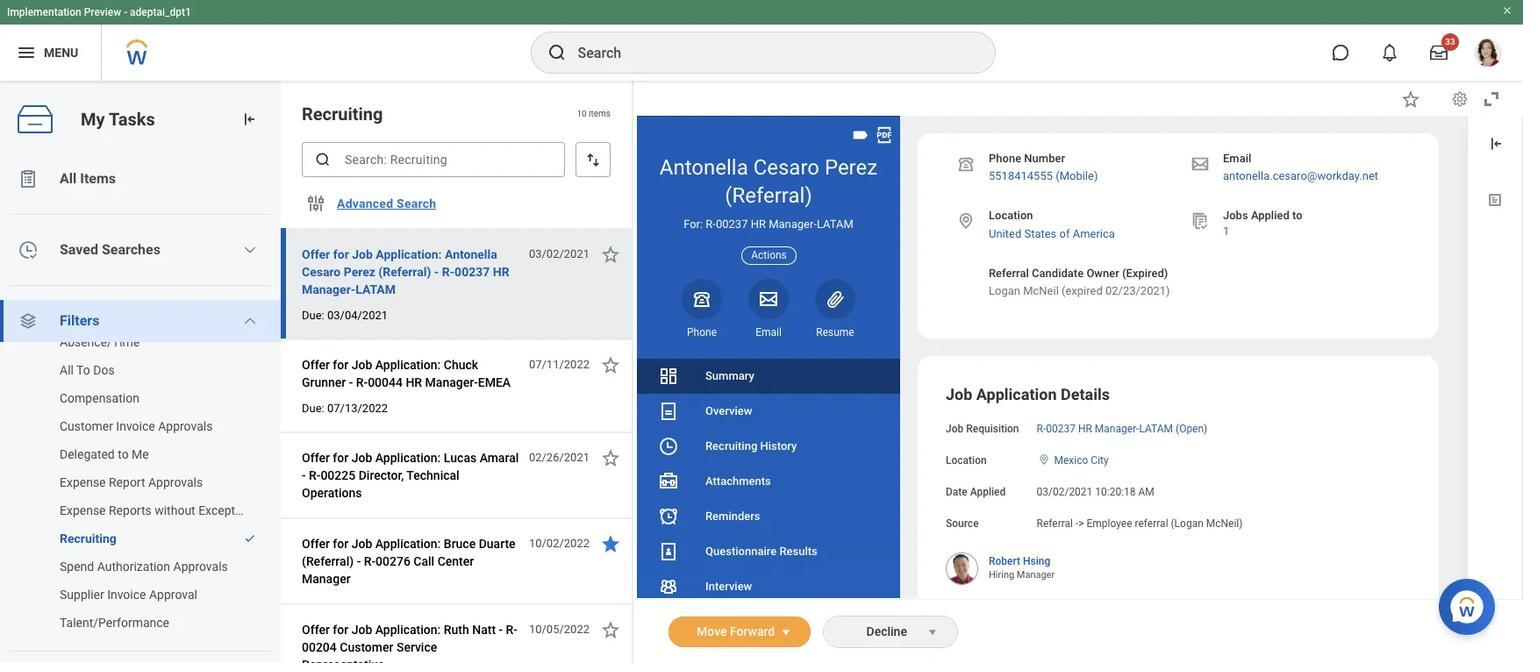 Task type: vqa. For each thing, say whether or not it's contained in the screenshot.
Questionnaire
yes



Task type: locate. For each thing, give the bounding box(es) containing it.
for up the 00225
[[333, 451, 349, 465]]

mail image up email antonella cesaro perez (referral) element
[[758, 289, 779, 310]]

1 vertical spatial location
[[946, 455, 987, 467]]

offer for offer for job application: antonella cesaro perez (referral) ‎- r-00237 hr manager-latam
[[302, 247, 330, 262]]

00225
[[321, 469, 356, 483]]

location united states of america
[[989, 209, 1115, 240]]

‎- inside offer for job application: ruth natt ‎- r- 00204 customer service representative
[[499, 623, 503, 637]]

offer for offer for job application: ruth natt ‎- r- 00204 customer service representative
[[302, 623, 330, 637]]

0 vertical spatial phone
[[989, 152, 1022, 165]]

interview
[[706, 580, 752, 593]]

application: up 00044
[[375, 358, 441, 372]]

0 vertical spatial referral
[[989, 267, 1029, 280]]

star image
[[1401, 88, 1422, 110], [600, 244, 621, 265], [600, 355, 621, 376]]

due: down the "grunner"
[[302, 402, 324, 415]]

all left to
[[60, 363, 74, 377]]

0 horizontal spatial recruiting
[[60, 532, 116, 546]]

job inside 'offer for job application: chuck grunner ‎- r-00044 hr manager-emea'
[[352, 358, 372, 372]]

cesaro up for: r-00237 hr manager-latam
[[753, 155, 820, 180]]

location image left mexico in the bottom right of the page
[[1037, 454, 1051, 466]]

compensation
[[60, 391, 139, 405]]

america
[[1073, 227, 1115, 240]]

expense reports without exceptions button
[[0, 497, 263, 525]]

am
[[1139, 486, 1155, 498]]

1 vertical spatial 03/02/2021
[[1037, 486, 1093, 498]]

offer for job application: lucas amaral ‎- r-00225 director, technical operations button
[[302, 448, 520, 504]]

offer for job application: antonella cesaro perez (referral) ‎- r-00237 hr manager-latam button
[[302, 244, 520, 300]]

perez
[[825, 155, 878, 180], [344, 265, 375, 279]]

box text image
[[1487, 191, 1504, 209]]

1 horizontal spatial (referral)
[[379, 265, 431, 279]]

phone up 5518414555
[[989, 152, 1022, 165]]

job for offer for job application: antonella cesaro perez (referral) ‎- r-00237 hr manager-latam
[[352, 247, 373, 262]]

1 for from the top
[[333, 247, 349, 262]]

‎- inside the offer for job application: bruce duarte (referral) ‎- r-00276 call center manager
[[357, 555, 361, 569]]

0 vertical spatial 03/02/2021
[[529, 247, 590, 261]]

0 vertical spatial mail image
[[1191, 154, 1210, 174]]

0 horizontal spatial phone
[[687, 326, 717, 339]]

- right preview
[[124, 6, 127, 18]]

cesaro inside the antonella cesaro perez (referral)
[[753, 155, 820, 180]]

antonella inside the antonella cesaro perez (referral)
[[660, 155, 748, 180]]

- left employee
[[1076, 518, 1079, 530]]

1 horizontal spatial latam
[[817, 218, 854, 231]]

1 button
[[1223, 224, 1232, 239]]

application: up service
[[375, 623, 441, 637]]

(referral) inside the offer for job application: bruce duarte (referral) ‎- r-00276 call center manager
[[302, 555, 354, 569]]

application: inside the offer for job application: bruce duarte (referral) ‎- r-00276 call center manager
[[375, 537, 441, 551]]

attachments image
[[658, 471, 679, 492]]

mexico city link
[[1054, 451, 1109, 467]]

recruiting history image
[[658, 436, 679, 457]]

offer inside 'offer for job application: chuck grunner ‎- r-00044 hr manager-emea'
[[302, 358, 330, 372]]

referral inside referral candidate owner (expired) logan mcneil (expired 02/23/2021)
[[989, 267, 1029, 280]]

all for all to dos
[[60, 363, 74, 377]]

all for all items
[[60, 170, 77, 187]]

grunner
[[302, 376, 346, 390]]

5518414555
[[989, 170, 1053, 183]]

1 due: from the top
[[302, 309, 324, 322]]

2 vertical spatial approvals
[[173, 560, 228, 574]]

offer up the "grunner"
[[302, 358, 330, 372]]

job down 'operations'
[[352, 537, 372, 551]]

to left me
[[118, 448, 129, 462]]

‎- inside 'offer for job application: chuck grunner ‎- r-00044 hr manager-emea'
[[349, 376, 353, 390]]

application: inside offer for job application: antonella cesaro perez (referral) ‎- r-00237 hr manager-latam
[[376, 247, 442, 262]]

all
[[60, 170, 77, 187], [60, 363, 74, 377]]

phone down phone image
[[687, 326, 717, 339]]

manager- inside "link"
[[1095, 423, 1139, 435]]

job for offer for job application: lucas amaral ‎- r-00225 director, technical operations
[[352, 451, 372, 465]]

recruiting inside item list element
[[302, 104, 383, 125]]

0 horizontal spatial mail image
[[758, 289, 779, 310]]

referral up the logan on the top
[[989, 267, 1029, 280]]

referral inside source element
[[1037, 518, 1073, 530]]

1 vertical spatial star image
[[600, 244, 621, 265]]

00276
[[376, 555, 411, 569]]

0 vertical spatial (referral)
[[725, 184, 812, 208]]

perspective image
[[18, 311, 39, 332]]

r- inside navigation pane region
[[706, 218, 716, 231]]

0 horizontal spatial 00237
[[455, 265, 490, 279]]

0 horizontal spatial -
[[124, 6, 127, 18]]

offer inside offer for job application: lucas amaral ‎- r-00225 director, technical operations
[[302, 451, 330, 465]]

1 horizontal spatial antonella
[[660, 155, 748, 180]]

00237 inside offer for job application: antonella cesaro perez (referral) ‎- r-00237 hr manager-latam
[[455, 265, 490, 279]]

1 vertical spatial to
[[118, 448, 129, 462]]

star image
[[600, 448, 621, 469], [600, 534, 621, 555], [600, 620, 621, 641]]

1 horizontal spatial phone
[[989, 152, 1022, 165]]

customer invoice approvals
[[60, 419, 213, 434]]

0 vertical spatial latam
[[817, 218, 854, 231]]

5 offer from the top
[[302, 623, 330, 637]]

4 for from the top
[[333, 537, 349, 551]]

invoice for approval
[[107, 588, 146, 602]]

2 star image from the top
[[600, 534, 621, 555]]

mail image up documents check image
[[1191, 154, 1210, 174]]

2 horizontal spatial 00237
[[1046, 423, 1076, 435]]

3 for from the top
[[333, 451, 349, 465]]

applied right "jobs"
[[1251, 209, 1290, 222]]

2 expense from the top
[[60, 504, 106, 518]]

profile logan mcneil image
[[1474, 39, 1502, 70]]

2 vertical spatial star image
[[600, 355, 621, 376]]

star image right 10/02/2022
[[600, 534, 621, 555]]

for
[[333, 247, 349, 262], [333, 358, 349, 372], [333, 451, 349, 465], [333, 537, 349, 551], [333, 623, 349, 637]]

recruiting
[[302, 104, 383, 125], [706, 440, 758, 453], [60, 532, 116, 546]]

0 horizontal spatial location
[[946, 455, 987, 467]]

job inside offer for job application: lucas amaral ‎- r-00225 director, technical operations
[[352, 451, 372, 465]]

job for offer for job application: bruce duarte (referral) ‎- r-00276 call center manager
[[352, 537, 372, 551]]

1 vertical spatial expense
[[60, 504, 106, 518]]

0 horizontal spatial cesaro
[[302, 265, 341, 279]]

0 horizontal spatial antonella
[[445, 247, 497, 262]]

star image right 02/26/2021
[[600, 448, 621, 469]]

2 horizontal spatial recruiting
[[706, 440, 758, 453]]

perez up "03/04/2021"
[[344, 265, 375, 279]]

location inside the location united states of america
[[989, 209, 1033, 222]]

1 horizontal spatial -
[[1076, 518, 1079, 530]]

‎- right "natt" in the bottom left of the page
[[499, 623, 503, 637]]

1 horizontal spatial mail image
[[1191, 154, 1210, 174]]

phone inside popup button
[[687, 326, 717, 339]]

1 vertical spatial mail image
[[758, 289, 779, 310]]

city
[[1091, 455, 1109, 467]]

absence/time
[[60, 335, 140, 349]]

transformation import image
[[240, 111, 258, 128], [1487, 135, 1505, 153]]

1 vertical spatial -
[[1076, 518, 1079, 530]]

(referral) up for: r-00237 hr manager-latam
[[725, 184, 812, 208]]

1 vertical spatial all
[[60, 363, 74, 377]]

(referral) up "03/04/2021"
[[379, 265, 431, 279]]

documents check image
[[1191, 212, 1210, 231]]

r-
[[706, 218, 716, 231], [442, 265, 455, 279], [356, 376, 368, 390], [1037, 423, 1046, 435], [309, 469, 321, 483], [364, 555, 376, 569], [506, 623, 518, 637]]

‎- up due: 07/13/2022
[[349, 376, 353, 390]]

1 vertical spatial email
[[756, 326, 782, 339]]

1 star image from the top
[[600, 448, 621, 469]]

‎- for offer for job application: chuck grunner ‎- r-00044 hr manager-emea
[[349, 376, 353, 390]]

1 horizontal spatial recruiting
[[302, 104, 383, 125]]

manager-
[[769, 218, 817, 231], [302, 283, 356, 297], [425, 376, 478, 390], [1095, 423, 1139, 435]]

cesaro
[[753, 155, 820, 180], [302, 265, 341, 279]]

0 vertical spatial location image
[[957, 212, 976, 231]]

hr inside "link"
[[1078, 423, 1092, 435]]

for up 00204
[[333, 623, 349, 637]]

representative
[[302, 658, 384, 663]]

4 offer from the top
[[302, 537, 330, 551]]

owner
[[1087, 267, 1120, 280]]

0 vertical spatial transformation import image
[[240, 111, 258, 128]]

1 horizontal spatial 03/02/2021
[[1037, 486, 1093, 498]]

job up "representative"
[[352, 623, 372, 637]]

offer down configure icon in the top of the page
[[302, 247, 330, 262]]

job up 00044
[[352, 358, 372, 372]]

latam left (open)
[[1139, 423, 1173, 435]]

0 vertical spatial expense
[[60, 476, 106, 490]]

1 vertical spatial transformation import image
[[1487, 135, 1505, 153]]

cesaro up due: 03/04/2021 at the left
[[302, 265, 341, 279]]

chevron down image for filters
[[243, 314, 257, 328]]

all to dos
[[60, 363, 115, 377]]

overview link
[[637, 394, 900, 429]]

0 vertical spatial chevron down image
[[243, 243, 257, 257]]

for inside 'offer for job application: chuck grunner ‎- r-00044 hr manager-emea'
[[333, 358, 349, 372]]

email inside email antonella cesaro perez (referral) element
[[756, 326, 782, 339]]

attachments
[[706, 475, 771, 488]]

0 vertical spatial perez
[[825, 155, 878, 180]]

chuck
[[444, 358, 478, 372]]

offer up 00204
[[302, 623, 330, 637]]

1 vertical spatial phone
[[687, 326, 717, 339]]

saved searches
[[60, 241, 160, 258]]

all items button
[[0, 158, 281, 200]]

2 vertical spatial (referral)
[[302, 555, 354, 569]]

application: inside offer for job application: lucas amaral ‎- r-00225 director, technical operations
[[375, 451, 441, 465]]

0 vertical spatial invoice
[[116, 419, 155, 434]]

application: up 00276
[[375, 537, 441, 551]]

location image left united
[[957, 212, 976, 231]]

approvals for expense report approvals
[[148, 476, 203, 490]]

for for offer for job application: bruce duarte (referral) ‎- r-00276 call center manager
[[333, 537, 349, 551]]

0 vertical spatial all
[[60, 170, 77, 187]]

customer up "representative"
[[340, 641, 394, 655]]

applied
[[1251, 209, 1290, 222], [970, 486, 1006, 498]]

referral -> employee referral (logan mcneil)
[[1037, 518, 1243, 530]]

1 chevron down image from the top
[[243, 243, 257, 257]]

for down advanced
[[333, 247, 349, 262]]

hr inside navigation pane region
[[751, 218, 766, 231]]

1 horizontal spatial email
[[1223, 152, 1252, 165]]

0 vertical spatial due:
[[302, 309, 324, 322]]

application: down search
[[376, 247, 442, 262]]

technical
[[407, 469, 460, 483]]

(expired
[[1062, 285, 1103, 298]]

application: up technical
[[375, 451, 441, 465]]

1 vertical spatial chevron down image
[[243, 314, 257, 328]]

2 offer from the top
[[302, 358, 330, 372]]

latam up "03/04/2021"
[[356, 283, 396, 297]]

perez down tag icon on the right of page
[[825, 155, 878, 180]]

manager- inside navigation pane region
[[769, 218, 817, 231]]

1 horizontal spatial to
[[1293, 209, 1303, 222]]

Search Workday  search field
[[578, 33, 959, 72]]

expense reports without exceptions
[[60, 504, 258, 518]]

0 vertical spatial location
[[989, 209, 1033, 222]]

actions
[[751, 249, 787, 261]]

approvals
[[158, 419, 213, 434], [148, 476, 203, 490], [173, 560, 228, 574]]

manager up 00204
[[302, 572, 351, 586]]

report
[[109, 476, 145, 490]]

0 vertical spatial -
[[124, 6, 127, 18]]

referral for referral candidate owner (expired) logan mcneil (expired 02/23/2021)
[[989, 267, 1029, 280]]

offer inside the offer for job application: bruce duarte (referral) ‎- r-00276 call center manager
[[302, 537, 330, 551]]

0 vertical spatial antonella
[[660, 155, 748, 180]]

for for offer for job application: antonella cesaro perez (referral) ‎- r-00237 hr manager-latam
[[333, 247, 349, 262]]

0 horizontal spatial referral
[[989, 267, 1029, 280]]

(referral) inside offer for job application: antonella cesaro perez (referral) ‎- r-00237 hr manager-latam
[[379, 265, 431, 279]]

me
[[132, 448, 149, 462]]

0 horizontal spatial (referral)
[[302, 555, 354, 569]]

recruiting up search image
[[302, 104, 383, 125]]

manager- inside offer for job application: antonella cesaro perez (referral) ‎- r-00237 hr manager-latam
[[302, 283, 356, 297]]

3 star image from the top
[[600, 620, 621, 641]]

view printable version (pdf) image
[[875, 125, 894, 145]]

antonella cesaro perez (referral)
[[660, 155, 878, 208]]

0 vertical spatial email
[[1223, 152, 1252, 165]]

job inside the offer for job application: bruce duarte (referral) ‎- r-00276 call center manager
[[352, 537, 372, 551]]

antonella
[[660, 155, 748, 180], [445, 247, 497, 262]]

0 vertical spatial cesaro
[[753, 155, 820, 180]]

job down advanced
[[352, 247, 373, 262]]

invoice up delegated to me button
[[116, 419, 155, 434]]

applied inside jobs applied to 1
[[1251, 209, 1290, 222]]

1 vertical spatial applied
[[970, 486, 1006, 498]]

location up date applied
[[946, 455, 987, 467]]

phone image
[[957, 154, 976, 174]]

2 chevron down image from the top
[[243, 314, 257, 328]]

location image
[[957, 212, 976, 231], [1037, 454, 1051, 466]]

02/26/2021
[[529, 451, 590, 464]]

chevron down image for saved searches
[[243, 243, 257, 257]]

for inside the offer for job application: bruce duarte (referral) ‎- r-00276 call center manager
[[333, 537, 349, 551]]

application: inside offer for job application: ruth natt ‎- r- 00204 customer service representative
[[375, 623, 441, 637]]

antonella.cesaro@workday.net link
[[1223, 170, 1379, 183]]

1 horizontal spatial customer
[[340, 641, 394, 655]]

expense up recruiting button
[[60, 504, 106, 518]]

2 horizontal spatial (referral)
[[725, 184, 812, 208]]

application: inside 'offer for job application: chuck grunner ‎- r-00044 hr manager-emea'
[[375, 358, 441, 372]]

to down antonella.cesaro@workday.net
[[1293, 209, 1303, 222]]

- inside menu banner
[[124, 6, 127, 18]]

1 vertical spatial due:
[[302, 402, 324, 415]]

logan
[[989, 285, 1021, 298]]

1 expense from the top
[[60, 476, 106, 490]]

summary image
[[658, 366, 679, 387]]

for down 'operations'
[[333, 537, 349, 551]]

for inside offer for job application: antonella cesaro perez (referral) ‎- r-00237 hr manager-latam
[[333, 247, 349, 262]]

(referral) inside the antonella cesaro perez (referral)
[[725, 184, 812, 208]]

manager- up city
[[1095, 423, 1139, 435]]

location up united
[[989, 209, 1033, 222]]

manager- up due: 03/04/2021 at the left
[[302, 283, 356, 297]]

searches
[[102, 241, 160, 258]]

0 vertical spatial applied
[[1251, 209, 1290, 222]]

manager- up actions
[[769, 218, 817, 231]]

1 offer from the top
[[302, 247, 330, 262]]

to
[[1293, 209, 1303, 222], [118, 448, 129, 462]]

‎- up 'operations'
[[302, 469, 306, 483]]

2 for from the top
[[333, 358, 349, 372]]

recruiting down overview
[[706, 440, 758, 453]]

0 horizontal spatial email
[[756, 326, 782, 339]]

invoice up talent/performance button
[[107, 588, 146, 602]]

0 vertical spatial star image
[[600, 448, 621, 469]]

‎- left 00276
[[357, 555, 361, 569]]

2 horizontal spatial latam
[[1139, 423, 1173, 435]]

close environment banner image
[[1502, 5, 1513, 16]]

recruiting inside button
[[60, 532, 116, 546]]

to inside jobs applied to 1
[[1293, 209, 1303, 222]]

for up the "grunner"
[[333, 358, 349, 372]]

star image for offer for job application: lucas amaral ‎- r-00225 director, technical operations
[[600, 448, 621, 469]]

03/02/2021 inside item list element
[[529, 247, 590, 261]]

mail image
[[1191, 154, 1210, 174], [758, 289, 779, 310]]

r- inside offer for job application: ruth natt ‎- r- 00204 customer service representative
[[506, 623, 518, 637]]

date applied
[[946, 486, 1006, 498]]

00237 inside r-00237 hr manager-latam (open) "link"
[[1046, 423, 1076, 435]]

star image right 10/05/2022
[[600, 620, 621, 641]]

email inside email antonella.cesaro@workday.net
[[1223, 152, 1252, 165]]

sort image
[[584, 151, 602, 168]]

due: for offer for job application: chuck grunner ‎- r-00044 hr manager-emea
[[302, 402, 324, 415]]

customer inside my tasks element
[[60, 419, 113, 434]]

‎- down search
[[434, 265, 439, 279]]

recruiting up spend
[[60, 532, 116, 546]]

for inside offer for job application: lucas amaral ‎- r-00225 director, technical operations
[[333, 451, 349, 465]]

1 horizontal spatial referral
[[1037, 518, 1073, 530]]

0 horizontal spatial latam
[[356, 283, 396, 297]]

0 horizontal spatial customer
[[60, 419, 113, 434]]

03/02/2021 inside date applied element
[[1037, 486, 1093, 498]]

1 vertical spatial perez
[[344, 265, 375, 279]]

to
[[76, 363, 90, 377]]

offer inside offer for job application: ruth natt ‎- r- 00204 customer service representative
[[302, 623, 330, 637]]

1 vertical spatial star image
[[600, 534, 621, 555]]

1 vertical spatial 00237
[[455, 265, 490, 279]]

job left requisition at the bottom of page
[[946, 423, 964, 435]]

referral for referral -> employee referral (logan mcneil)
[[1037, 518, 1073, 530]]

(open)
[[1176, 423, 1208, 435]]

‎- inside offer for job application: lucas amaral ‎- r-00225 director, technical operations
[[302, 469, 306, 483]]

offer inside offer for job application: antonella cesaro perez (referral) ‎- r-00237 hr manager-latam
[[302, 247, 330, 262]]

00237
[[716, 218, 748, 231], [455, 265, 490, 279], [1046, 423, 1076, 435]]

offer for job application: chuck grunner ‎- r-00044 hr manager-emea button
[[302, 355, 520, 393]]

07/11/2022
[[529, 358, 590, 371]]

list containing all items
[[0, 158, 281, 663]]

3 offer from the top
[[302, 451, 330, 465]]

0 vertical spatial 00237
[[716, 218, 748, 231]]

1 horizontal spatial 00237
[[716, 218, 748, 231]]

approvals up "without"
[[148, 476, 203, 490]]

03/02/2021 10:20:18 am
[[1037, 486, 1155, 498]]

authorization
[[97, 560, 170, 574]]

customer up delegated
[[60, 419, 113, 434]]

questionnaire
[[706, 545, 777, 558]]

due: for offer for job application: antonella cesaro perez (referral) ‎- r-00237 hr manager-latam
[[302, 309, 324, 322]]

1 vertical spatial approvals
[[148, 476, 203, 490]]

due:
[[302, 309, 324, 322], [302, 402, 324, 415]]

0 horizontal spatial 03/02/2021
[[529, 247, 590, 261]]

phone inside phone number 5518414555 (mobile)
[[989, 152, 1022, 165]]

tag image
[[851, 125, 871, 145]]

1 vertical spatial antonella
[[445, 247, 497, 262]]

offer down 'operations'
[[302, 537, 330, 551]]

email up "jobs"
[[1223, 152, 1252, 165]]

manager- down chuck
[[425, 376, 478, 390]]

latam inside "link"
[[1139, 423, 1173, 435]]

job for offer for job application: ruth natt ‎- r- 00204 customer service representative
[[352, 623, 372, 637]]

- inside source element
[[1076, 518, 1079, 530]]

spend authorization approvals button
[[0, 553, 263, 581]]

1 vertical spatial cesaro
[[302, 265, 341, 279]]

1 vertical spatial latam
[[356, 283, 396, 297]]

list
[[0, 158, 281, 663], [0, 328, 281, 637], [637, 359, 900, 663]]

referral
[[989, 267, 1029, 280], [1037, 518, 1073, 530]]

email up summary link
[[756, 326, 782, 339]]

resume button
[[815, 279, 856, 340]]

star image for offer for job application: bruce duarte (referral) ‎- r-00276 call center manager
[[600, 534, 621, 555]]

filters button
[[0, 300, 281, 342]]

2 all from the top
[[60, 363, 74, 377]]

0 horizontal spatial applied
[[970, 486, 1006, 498]]

1 horizontal spatial perez
[[825, 155, 878, 180]]

spend authorization approvals
[[60, 560, 228, 574]]

due: left "03/04/2021"
[[302, 309, 324, 322]]

notifications large image
[[1381, 44, 1399, 61]]

all left items
[[60, 170, 77, 187]]

0 vertical spatial approvals
[[158, 419, 213, 434]]

manager down hsing
[[1017, 570, 1055, 581]]

delegated
[[60, 448, 115, 462]]

referral left >
[[1037, 518, 1073, 530]]

job
[[352, 247, 373, 262], [352, 358, 372, 372], [946, 385, 973, 404], [946, 423, 964, 435], [352, 451, 372, 465], [352, 537, 372, 551], [352, 623, 372, 637]]

applied right date
[[970, 486, 1006, 498]]

33
[[1446, 37, 1456, 47]]

job inside offer for job application: ruth natt ‎- r- 00204 customer service representative
[[352, 623, 372, 637]]

1 vertical spatial invoice
[[107, 588, 146, 602]]

approvals down "compensation" button
[[158, 419, 213, 434]]

job up director,
[[352, 451, 372, 465]]

phone antonella cesaro perez (referral) element
[[682, 326, 722, 340]]

resume
[[816, 326, 854, 339]]

overview image
[[658, 401, 679, 422]]

service
[[397, 641, 437, 655]]

chevron down image
[[243, 243, 257, 257], [243, 314, 257, 328]]

1 vertical spatial referral
[[1037, 518, 1073, 530]]

1 horizontal spatial location image
[[1037, 454, 1051, 466]]

2 vertical spatial recruiting
[[60, 532, 116, 546]]

2 due: from the top
[[302, 402, 324, 415]]

00237 inside navigation pane region
[[716, 218, 748, 231]]

0 horizontal spatial to
[[118, 448, 129, 462]]

5 for from the top
[[333, 623, 349, 637]]

for inside offer for job application: ruth natt ‎- r- 00204 customer service representative
[[333, 623, 349, 637]]

1 vertical spatial customer
[[340, 641, 394, 655]]

application
[[977, 385, 1057, 404]]

latam up upload clip icon
[[817, 218, 854, 231]]

1 vertical spatial (referral)
[[379, 265, 431, 279]]

03/02/2021 for 03/02/2021 10:20:18 am
[[1037, 486, 1093, 498]]

1 vertical spatial location image
[[1037, 454, 1051, 466]]

1 horizontal spatial transformation import image
[[1487, 135, 1505, 153]]

2 vertical spatial latam
[[1139, 423, 1173, 435]]

job inside offer for job application: antonella cesaro perez (referral) ‎- r-00237 hr manager-latam
[[352, 247, 373, 262]]

approvals for customer invoice approvals
[[158, 419, 213, 434]]

0 horizontal spatial transformation import image
[[240, 111, 258, 128]]

1 all from the top
[[60, 170, 77, 187]]

1 horizontal spatial cesaro
[[753, 155, 820, 180]]

saved
[[60, 241, 98, 258]]

applied for jobs
[[1251, 209, 1290, 222]]

(referral) left 00276
[[302, 555, 354, 569]]

customer inside offer for job application: ruth natt ‎- r- 00204 customer service representative
[[340, 641, 394, 655]]

robert
[[989, 556, 1021, 568]]

03/02/2021 for 03/02/2021
[[529, 247, 590, 261]]

to inside button
[[118, 448, 129, 462]]

Search: Recruiting text field
[[302, 142, 565, 177]]

offer for offer for job application: bruce duarte (referral) ‎- r-00276 call center manager
[[302, 537, 330, 551]]

2 vertical spatial 00237
[[1046, 423, 1076, 435]]

r- inside offer for job application: lucas amaral ‎- r-00225 director, technical operations
[[309, 469, 321, 483]]

10:20:18
[[1095, 486, 1136, 498]]

expense down delegated
[[60, 476, 106, 490]]

0 horizontal spatial manager
[[302, 572, 351, 586]]

upload clip image
[[825, 289, 846, 310]]

0 horizontal spatial perez
[[344, 265, 375, 279]]

due: 03/04/2021
[[302, 309, 388, 322]]

1 vertical spatial recruiting
[[706, 440, 758, 453]]

latam inside navigation pane region
[[817, 218, 854, 231]]

00204
[[302, 641, 337, 655]]

0 vertical spatial to
[[1293, 209, 1303, 222]]

chevron down image inside filters dropdown button
[[243, 314, 257, 328]]

approvals up 'approval'
[[173, 560, 228, 574]]

0 horizontal spatial location image
[[957, 212, 976, 231]]

clipboard image
[[18, 168, 39, 190]]

offer up the 00225
[[302, 451, 330, 465]]

offer for offer for job application: chuck grunner ‎- r-00044 hr manager-emea
[[302, 358, 330, 372]]

advanced search button
[[330, 186, 443, 221]]



Task type: describe. For each thing, give the bounding box(es) containing it.
justify image
[[16, 42, 37, 63]]

menu banner
[[0, 0, 1523, 81]]

0 vertical spatial star image
[[1401, 88, 1422, 110]]

(expired)
[[1122, 267, 1168, 280]]

email for email
[[756, 326, 782, 339]]

approval
[[149, 588, 197, 602]]

move
[[697, 625, 727, 639]]

adeptai_dpt1
[[130, 6, 191, 18]]

mcneil)
[[1206, 518, 1243, 530]]

interview image
[[658, 577, 679, 598]]

search image
[[314, 151, 332, 168]]

check image
[[244, 533, 256, 545]]

07/13/2022
[[327, 402, 388, 415]]

supplier invoice approval button
[[0, 581, 263, 609]]

application: for director,
[[375, 451, 441, 465]]

ruth
[[444, 623, 469, 637]]

hr inside offer for job application: antonella cesaro perez (referral) ‎- r-00237 hr manager-latam
[[493, 265, 509, 279]]

supplier
[[60, 588, 104, 602]]

fullscreen image
[[1481, 88, 1502, 110]]

without
[[155, 504, 195, 518]]

application: for hr
[[375, 358, 441, 372]]

star image for offer for job application: chuck grunner ‎- r-00044 hr manager-emea
[[600, 355, 621, 376]]

configure image
[[305, 193, 326, 214]]

perez inside offer for job application: antonella cesaro perez (referral) ‎- r-00237 hr manager-latam
[[344, 265, 375, 279]]

list containing absence/time
[[0, 328, 281, 637]]

latam inside offer for job application: antonella cesaro perez (referral) ‎- r-00237 hr manager-latam
[[356, 283, 396, 297]]

manager- inside 'offer for job application: chuck grunner ‎- r-00044 hr manager-emea'
[[425, 376, 478, 390]]

r- inside r-00237 hr manager-latam (open) "link"
[[1037, 423, 1046, 435]]

my tasks
[[81, 108, 155, 130]]

gear image
[[1451, 90, 1469, 108]]

item list element
[[281, 81, 634, 663]]

job requisition
[[946, 423, 1019, 435]]

lucas
[[444, 451, 477, 465]]

10 items
[[577, 109, 611, 119]]

mcneil
[[1023, 285, 1059, 298]]

r-00237 hr manager-latam (open) link
[[1037, 419, 1208, 435]]

reminders link
[[637, 499, 900, 534]]

offer for job application: chuck grunner ‎- r-00044 hr manager-emea
[[302, 358, 511, 390]]

supplier invoice approval
[[60, 588, 197, 602]]

overview
[[706, 405, 752, 418]]

questionnaire results link
[[637, 534, 900, 570]]

menu button
[[0, 25, 101, 81]]

offer for offer for job application: lucas amaral ‎- r-00225 director, technical operations
[[302, 451, 330, 465]]

hiring manager
[[989, 570, 1055, 581]]

preview
[[84, 6, 121, 18]]

absence/time button
[[0, 328, 263, 356]]

referral
[[1135, 518, 1168, 530]]

5518414555 (mobile) link
[[989, 170, 1098, 183]]

(logan
[[1171, 518, 1204, 530]]

offer for job application: ruth natt ‎- r- 00204 customer service representative
[[302, 623, 518, 663]]

advanced search
[[337, 197, 436, 211]]

manager inside the offer for job application: bruce duarte (referral) ‎- r-00276 call center manager
[[302, 572, 351, 586]]

delegated to me
[[60, 448, 149, 462]]

navigation pane region
[[637, 116, 900, 663]]

application: for customer
[[375, 623, 441, 637]]

jobs applied to 1
[[1223, 209, 1303, 238]]

recruiting inside navigation pane region
[[706, 440, 758, 453]]

forward
[[730, 625, 775, 639]]

application: for 00276
[[375, 537, 441, 551]]

summary
[[706, 369, 754, 383]]

‎- for offer for job application: ruth natt ‎- r- 00204 customer service representative
[[499, 623, 503, 637]]

03/04/2021
[[327, 309, 388, 322]]

‎- for offer for job application: lucas amaral ‎- r-00225 director, technical operations
[[302, 469, 306, 483]]

resume antonella cesaro perez (referral) element
[[815, 326, 856, 340]]

job up the job requisition
[[946, 385, 973, 404]]

inbox large image
[[1430, 44, 1448, 61]]

(mobile)
[[1056, 170, 1098, 183]]

summary link
[[637, 359, 900, 394]]

source
[[946, 518, 979, 530]]

list containing summary
[[637, 359, 900, 663]]

33 button
[[1420, 33, 1459, 72]]

date
[[946, 486, 968, 498]]

my tasks element
[[0, 81, 281, 663]]

applied for date
[[970, 486, 1006, 498]]

recruiting history link
[[637, 429, 900, 464]]

results
[[780, 545, 818, 558]]

1 horizontal spatial manager
[[1017, 570, 1055, 581]]

job application details
[[946, 385, 1110, 404]]

mail image inside email popup button
[[758, 289, 779, 310]]

of
[[1060, 227, 1070, 240]]

expense for expense report approvals
[[60, 476, 106, 490]]

all to dos button
[[0, 356, 263, 384]]

states
[[1024, 227, 1057, 240]]

star image for offer for job application: ruth natt ‎- r- 00204 customer service representative
[[600, 620, 621, 641]]

perez inside the antonella cesaro perez (referral)
[[825, 155, 878, 180]]

expense report approvals
[[60, 476, 203, 490]]

compensation button
[[0, 384, 263, 412]]

for for offer for job application: chuck grunner ‎- r-00044 hr manager-emea
[[333, 358, 349, 372]]

email for email antonella.cesaro@workday.net
[[1223, 152, 1252, 165]]

r- inside the offer for job application: bruce duarte (referral) ‎- r-00276 call center manager
[[364, 555, 376, 569]]

email antonella cesaro perez (referral) element
[[749, 326, 789, 340]]

phone for phone number 5518414555 (mobile)
[[989, 152, 1022, 165]]

actions button
[[742, 246, 797, 265]]

r- inside offer for job application: antonella cesaro perez (referral) ‎- r-00237 hr manager-latam
[[442, 265, 455, 279]]

caret down image
[[776, 626, 797, 640]]

location for location
[[946, 455, 987, 467]]

mexico city
[[1054, 455, 1109, 467]]

offer for job application: ruth natt ‎- r- 00204 customer service representative button
[[302, 620, 520, 663]]

delegated to me button
[[0, 441, 263, 469]]

robert hsing link
[[989, 552, 1051, 568]]

phone button
[[682, 279, 722, 340]]

natt
[[472, 623, 496, 637]]

transformation import image inside my tasks element
[[240, 111, 258, 128]]

hr inside 'offer for job application: chuck grunner ‎- r-00044 hr manager-emea'
[[406, 376, 422, 390]]

phone image
[[690, 289, 714, 310]]

for for offer for job application: lucas amaral ‎- r-00225 director, technical operations
[[333, 451, 349, 465]]

questionnaire results image
[[658, 541, 679, 563]]

for for offer for job application: ruth natt ‎- r- 00204 customer service representative
[[333, 623, 349, 637]]

talent/performance
[[60, 616, 169, 630]]

move forward button
[[669, 617, 776, 648]]

approvals for spend authorization approvals
[[173, 560, 228, 574]]

date applied element
[[1037, 476, 1155, 499]]

caret down image
[[922, 626, 944, 640]]

job for offer for job application: chuck grunner ‎- r-00044 hr manager-emea
[[352, 358, 372, 372]]

r-00237 hr manager-latam (open)
[[1037, 423, 1208, 435]]

reminders image
[[658, 506, 679, 527]]

1
[[1223, 225, 1230, 238]]

implementation preview -   adeptai_dpt1
[[7, 6, 191, 18]]

my
[[81, 108, 105, 130]]

phone number 5518414555 (mobile)
[[989, 152, 1098, 183]]

logan mcneil (expired 02/23/2021) link
[[989, 285, 1170, 298]]

robert hsing
[[989, 556, 1051, 568]]

employee
[[1087, 518, 1133, 530]]

search image
[[546, 42, 567, 63]]

invoice for approvals
[[116, 419, 155, 434]]

cesaro inside offer for job application: antonella cesaro perez (referral) ‎- r-00237 hr manager-latam
[[302, 265, 341, 279]]

reminders
[[706, 510, 760, 523]]

00044
[[368, 376, 403, 390]]

source element
[[1037, 507, 1243, 531]]

decline button
[[824, 617, 922, 648]]

antonella inside offer for job application: antonella cesaro perez (referral) ‎- r-00237 hr manager-latam
[[445, 247, 497, 262]]

application: for r-
[[376, 247, 442, 262]]

location for location united states of america
[[989, 209, 1033, 222]]

‎- inside offer for job application: antonella cesaro perez (referral) ‎- r-00237 hr manager-latam
[[434, 265, 439, 279]]

clock check image
[[18, 240, 39, 261]]

call
[[414, 555, 435, 569]]

expense for expense reports without exceptions
[[60, 504, 106, 518]]

center
[[438, 555, 474, 569]]

referral candidate owner (expired) logan mcneil (expired 02/23/2021)
[[989, 267, 1170, 298]]

r- inside 'offer for job application: chuck grunner ‎- r-00044 hr manager-emea'
[[356, 376, 368, 390]]

phone for phone
[[687, 326, 717, 339]]

operations
[[302, 486, 362, 500]]

email button
[[749, 279, 789, 340]]

star image for offer for job application: antonella cesaro perez (referral) ‎- r-00237 hr manager-latam
[[600, 244, 621, 265]]

saved searches button
[[0, 229, 281, 271]]



